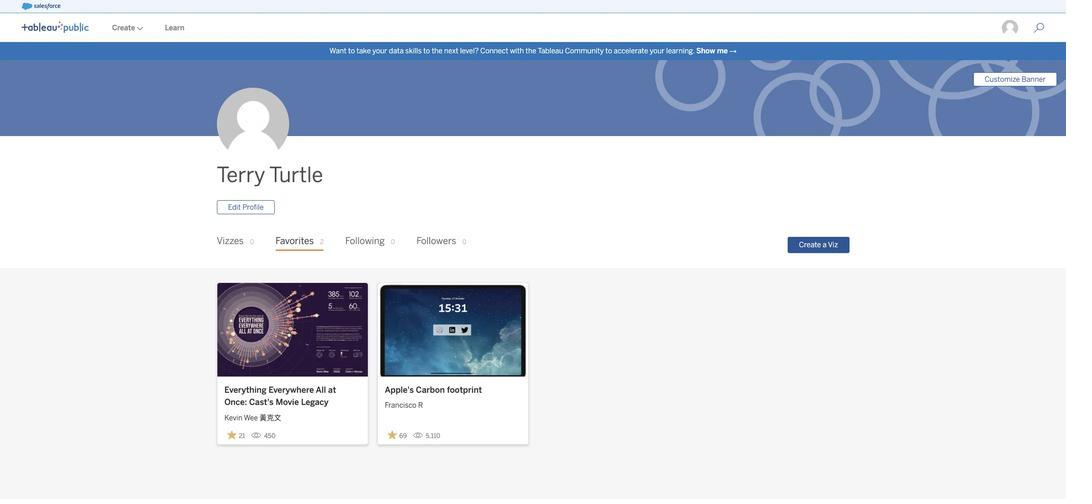 Task type: vqa. For each thing, say whether or not it's contained in the screenshot.


Task type: describe. For each thing, give the bounding box(es) containing it.
francisco r link
[[385, 397, 521, 411]]

turtle
[[269, 163, 323, 188]]

show
[[697, 47, 716, 55]]

2 the from the left
[[526, 47, 537, 55]]

following
[[345, 236, 385, 247]]

at
[[328, 385, 336, 395]]

edit
[[228, 203, 241, 212]]

69
[[400, 432, 407, 440]]

francisco r
[[385, 401, 423, 410]]

remove favorite button for apple's carbon footprint
[[385, 428, 410, 443]]

tableau
[[538, 47, 564, 55]]

1 your from the left
[[373, 47, 387, 55]]

1 to from the left
[[348, 47, 355, 55]]

3 to from the left
[[606, 47, 613, 55]]

2 your from the left
[[650, 47, 665, 55]]

carbon
[[416, 385, 445, 395]]

→
[[730, 47, 737, 55]]

followers
[[417, 236, 457, 247]]

workbook thumbnail image for everywhere
[[217, 283, 368, 377]]

want
[[330, 47, 347, 55]]

banner
[[1022, 75, 1046, 84]]

connect
[[481, 47, 509, 55]]

cast's
[[249, 398, 274, 408]]

next
[[444, 47, 459, 55]]

everything everywhere all at once: cast's movie legacy
[[225, 385, 336, 408]]

logo image
[[22, 21, 89, 33]]

learn link
[[154, 14, 195, 42]]

terry.turtle image
[[1002, 19, 1020, 37]]

footprint
[[447, 385, 482, 395]]

skills
[[406, 47, 422, 55]]

450
[[264, 432, 276, 440]]

5,110 views element
[[410, 429, 444, 444]]

apple's carbon footprint link
[[385, 384, 521, 397]]

apple's
[[385, 385, 414, 395]]

黃克文
[[260, 414, 281, 422]]

go to search image
[[1023, 23, 1056, 33]]

learn
[[165, 24, 185, 32]]

create for create a viz
[[799, 241, 822, 249]]

remove favorite button for everything everywhere all at once: cast's movie legacy
[[225, 428, 248, 443]]

create a viz
[[799, 241, 839, 249]]

data
[[389, 47, 404, 55]]

accelerate
[[614, 47, 649, 55]]

want to take your data skills to the next level? connect with the tableau community to accelerate your learning. show me →
[[330, 47, 737, 55]]

450 views element
[[248, 429, 279, 444]]

21
[[239, 432, 245, 440]]



Task type: locate. For each thing, give the bounding box(es) containing it.
0 vertical spatial create
[[112, 24, 135, 32]]

your left learning.
[[650, 47, 665, 55]]

everything
[[225, 385, 267, 395]]

1 horizontal spatial workbook thumbnail image
[[378, 283, 528, 377]]

your right take
[[373, 47, 387, 55]]

movie
[[276, 398, 299, 408]]

create a viz button
[[788, 237, 850, 253]]

with
[[510, 47, 524, 55]]

2 horizontal spatial to
[[606, 47, 613, 55]]

2 remove favorite button from the left
[[385, 428, 410, 443]]

1 vertical spatial create
[[799, 241, 822, 249]]

customize banner button
[[974, 72, 1058, 86]]

to
[[348, 47, 355, 55], [424, 47, 430, 55], [606, 47, 613, 55]]

kevin wee 黃克文 link
[[225, 409, 361, 424]]

apple's carbon footprint
[[385, 385, 482, 395]]

0 horizontal spatial to
[[348, 47, 355, 55]]

level?
[[460, 47, 479, 55]]

avatar image
[[217, 88, 289, 160]]

2 to from the left
[[424, 47, 430, 55]]

workbook thumbnail image
[[217, 283, 368, 377], [378, 283, 528, 377]]

0 for following
[[391, 239, 395, 246]]

create
[[112, 24, 135, 32], [799, 241, 822, 249]]

take
[[357, 47, 371, 55]]

workbook thumbnail image for carbon
[[378, 283, 528, 377]]

me
[[717, 47, 728, 55]]

Remove Favorite button
[[225, 428, 248, 443], [385, 428, 410, 443]]

all
[[316, 385, 326, 395]]

2 0 from the left
[[391, 239, 395, 246]]

0 horizontal spatial workbook thumbnail image
[[217, 283, 368, 377]]

customize banner
[[985, 75, 1046, 84]]

the left next
[[432, 47, 443, 55]]

your
[[373, 47, 387, 55], [650, 47, 665, 55]]

1 remove favorite button from the left
[[225, 428, 248, 443]]

r
[[418, 401, 423, 410]]

viz
[[829, 241, 839, 249]]

community
[[565, 47, 604, 55]]

5,110
[[426, 432, 441, 440]]

a
[[823, 241, 827, 249]]

to left accelerate
[[606, 47, 613, 55]]

3 0 from the left
[[463, 239, 467, 246]]

remove favorite button containing 21
[[225, 428, 248, 443]]

2
[[320, 239, 324, 246]]

remove favorite button down kevin
[[225, 428, 248, 443]]

create for create
[[112, 24, 135, 32]]

edit profile button
[[217, 201, 275, 215]]

to left take
[[348, 47, 355, 55]]

wee
[[244, 414, 258, 422]]

salesforce logo image
[[22, 3, 61, 10]]

remove favorite button containing 69
[[385, 428, 410, 443]]

legacy
[[301, 398, 329, 408]]

terry
[[217, 163, 265, 188]]

0 horizontal spatial create
[[112, 24, 135, 32]]

0 for vizzes
[[250, 239, 254, 246]]

1 horizontal spatial the
[[526, 47, 537, 55]]

the right with
[[526, 47, 537, 55]]

0 right following
[[391, 239, 395, 246]]

learning.
[[667, 47, 695, 55]]

1 horizontal spatial your
[[650, 47, 665, 55]]

1 horizontal spatial remove favorite button
[[385, 428, 410, 443]]

the
[[432, 47, 443, 55], [526, 47, 537, 55]]

1 horizontal spatial to
[[424, 47, 430, 55]]

show me link
[[697, 47, 728, 55]]

0 horizontal spatial remove favorite button
[[225, 428, 248, 443]]

francisco
[[385, 401, 417, 410]]

0 right vizzes
[[250, 239, 254, 246]]

0 right followers
[[463, 239, 467, 246]]

0 horizontal spatial 0
[[250, 239, 254, 246]]

1 the from the left
[[432, 47, 443, 55]]

2 workbook thumbnail image from the left
[[378, 283, 528, 377]]

0
[[250, 239, 254, 246], [391, 239, 395, 246], [463, 239, 467, 246]]

0 horizontal spatial the
[[432, 47, 443, 55]]

2 horizontal spatial 0
[[463, 239, 467, 246]]

1 workbook thumbnail image from the left
[[217, 283, 368, 377]]

create inside dropdown button
[[112, 24, 135, 32]]

customize
[[985, 75, 1021, 84]]

edit profile
[[228, 203, 264, 212]]

to right 'skills'
[[424, 47, 430, 55]]

1 0 from the left
[[250, 239, 254, 246]]

1 horizontal spatial 0
[[391, 239, 395, 246]]

remove favorite button down francisco
[[385, 428, 410, 443]]

everything everywhere all at once: cast's movie legacy link
[[225, 384, 361, 409]]

0 horizontal spatial your
[[373, 47, 387, 55]]

0 for followers
[[463, 239, 467, 246]]

create button
[[101, 14, 154, 42]]

vizzes
[[217, 236, 244, 247]]

favorites
[[276, 236, 314, 247]]

everywhere
[[269, 385, 314, 395]]

kevin
[[225, 414, 243, 422]]

profile
[[243, 203, 264, 212]]

create inside button
[[799, 241, 822, 249]]

kevin wee 黃克文
[[225, 414, 281, 422]]

once:
[[225, 398, 247, 408]]

terry turtle
[[217, 163, 323, 188]]

1 horizontal spatial create
[[799, 241, 822, 249]]



